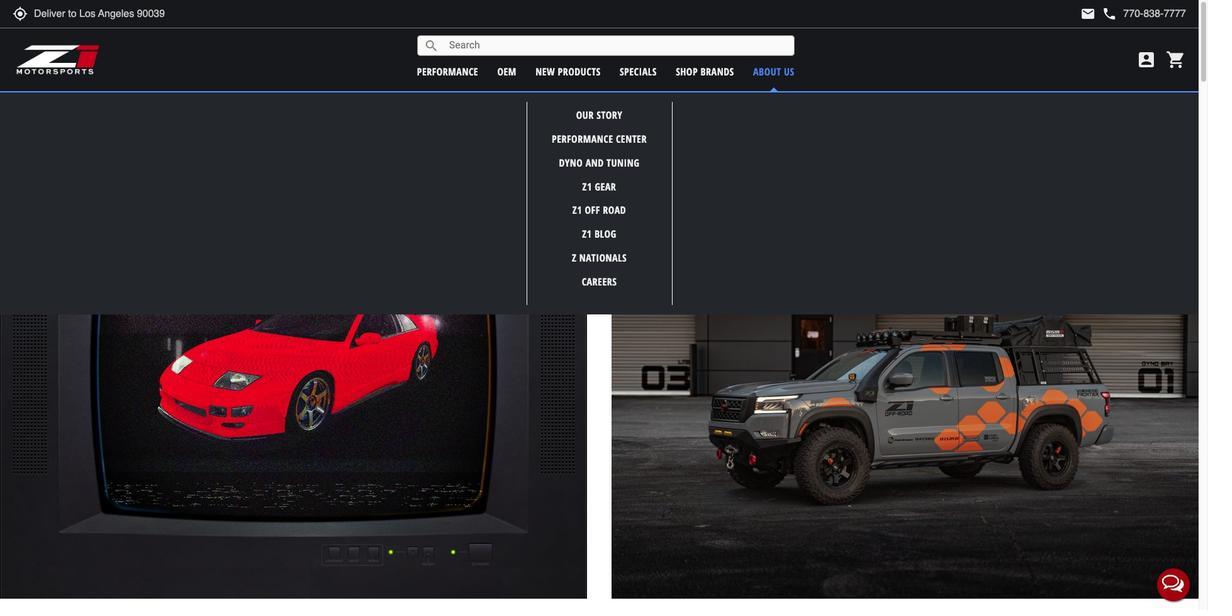 Task type: vqa. For each thing, say whether or not it's contained in the screenshot.
performance link
yes



Task type: locate. For each thing, give the bounding box(es) containing it.
1 horizontal spatial the
[[701, 199, 715, 211]]

z1 blog
[[582, 227, 617, 241]]

oem
[[497, 64, 517, 78]]

blog
[[595, 227, 617, 241]]

0 horizontal spatial the
[[664, 199, 679, 211]]

your
[[716, 184, 736, 196]]

shopping:
[[576, 98, 623, 110]]

currently
[[531, 98, 573, 110]]

and
[[586, 156, 604, 170]]

z1
[[582, 180, 592, 194], [573, 203, 582, 217], [582, 227, 592, 241]]

z1 left 'blog'
[[582, 227, 592, 241]]

shop brands link
[[676, 64, 734, 78]]

dsc_0495.jpg image
[[0, 158, 587, 599], [611, 158, 1199, 599]]

performance
[[552, 132, 613, 146]]

0 vertical spatial z
[[681, 199, 687, 211]]

currently shopping: 350z (change model)
[[531, 98, 711, 110]]

the
[[664, 199, 679, 211], [701, 199, 715, 211]]

2 the from the left
[[701, 199, 715, 211]]

z left "nationals"
[[572, 251, 577, 265]]

2 vertical spatial z1
[[582, 227, 592, 241]]

z1 blog link
[[582, 227, 617, 241]]

1 horizontal spatial z
[[681, 199, 687, 211]]

performance link
[[417, 64, 478, 78]]

z left "or" on the right of page
[[681, 199, 687, 211]]

z
[[681, 199, 687, 211], [572, 251, 577, 265]]

1 horizontal spatial dsc_0495.jpg image
[[611, 158, 1199, 599]]

z1 for z1 blog
[[582, 227, 592, 241]]

shopping_cart link
[[1163, 50, 1186, 70]]

1 vertical spatial z1
[[573, 203, 582, 217]]

center
[[616, 132, 647, 146]]

account_box
[[1136, 50, 1157, 70]]

the right "or" on the right of page
[[701, 199, 715, 211]]

0 vertical spatial z1
[[582, 180, 592, 194]]

supercharged
[[718, 199, 780, 211]]

shopping_cart
[[1166, 50, 1186, 70]]

or
[[690, 199, 699, 211]]

z nationals
[[572, 251, 627, 265]]

out
[[686, 184, 700, 196]]

shop brands
[[676, 64, 734, 78]]

careers link
[[582, 275, 617, 289]]

phone
[[1102, 6, 1117, 21]]

my_location
[[13, 6, 28, 21]]

Search search field
[[439, 36, 794, 55]]

z1 left off
[[573, 203, 582, 217]]

1 dsc_0495.jpg image from the left
[[0, 158, 587, 599]]

z1 motorsports logo image
[[16, 44, 100, 76]]

road
[[603, 203, 626, 217]]

either
[[637, 199, 662, 211]]

oem link
[[497, 64, 517, 78]]

z nationals link
[[572, 251, 627, 265]]

specials
[[620, 64, 657, 78]]

dyno and tuning
[[559, 156, 640, 170]]

gear
[[595, 180, 616, 194]]

the down miss
[[664, 199, 679, 211]]

performance center
[[552, 132, 647, 146]]

0 horizontal spatial z
[[572, 251, 577, 265]]

2 dsc_0495.jpg image from the left
[[611, 158, 1199, 599]]

z1 left gear
[[582, 180, 592, 194]]

0 horizontal spatial dsc_0495.jpg image
[[0, 158, 587, 599]]

win
[[785, 184, 800, 196]]

(change model) link
[[654, 98, 711, 110]]

z1 for z1 off road
[[573, 203, 582, 217]]



Task type: describe. For each thing, give the bounding box(es) containing it.
tuning
[[607, 156, 640, 170]]

chance
[[738, 184, 771, 196]]

products
[[558, 64, 601, 78]]

(change
[[654, 98, 683, 110]]

dyno
[[559, 156, 583, 170]]

performance
[[417, 64, 478, 78]]

learn more
[[645, 245, 691, 259]]

z1 gear link
[[582, 180, 616, 194]]

on
[[703, 184, 714, 196]]

new
[[536, 64, 555, 78]]

nationals
[[579, 251, 627, 265]]

frontier!
[[637, 213, 674, 225]]

to
[[773, 184, 782, 196]]

about
[[753, 64, 781, 78]]

our story
[[576, 108, 622, 122]]

mail link
[[1081, 6, 1096, 21]]

350z
[[625, 98, 650, 110]]

new products link
[[536, 64, 601, 78]]

new products
[[536, 64, 601, 78]]

miss
[[661, 184, 683, 196]]

our
[[576, 108, 594, 122]]

search
[[424, 38, 439, 53]]

more
[[670, 245, 691, 259]]

mail phone
[[1081, 6, 1117, 21]]

about us
[[753, 64, 795, 78]]

z1 off road
[[573, 203, 626, 217]]

off
[[585, 203, 600, 217]]

us
[[784, 64, 795, 78]]

learn more link
[[637, 227, 699, 264]]

1 the from the left
[[664, 199, 679, 211]]

1 vertical spatial z
[[572, 251, 577, 265]]

z1 gear
[[582, 180, 616, 194]]

our story link
[[576, 108, 622, 122]]

story
[[597, 108, 622, 122]]

z inside don't miss out on your chance to win either the z or the supercharged frontier!
[[681, 199, 687, 211]]

don't miss out on your chance to win either the z or the supercharged frontier!
[[637, 184, 800, 225]]

brands
[[701, 64, 734, 78]]

phone link
[[1102, 6, 1186, 21]]

careers
[[582, 275, 617, 289]]

z1 off road link
[[573, 203, 626, 217]]

about us link
[[753, 64, 795, 78]]

specials link
[[620, 64, 657, 78]]

performance center link
[[552, 132, 647, 146]]

mail
[[1081, 6, 1096, 21]]

z1 for z1 gear
[[582, 180, 592, 194]]

account_box link
[[1133, 50, 1160, 70]]

model)
[[686, 98, 711, 110]]

don't
[[637, 184, 659, 196]]

shop
[[676, 64, 698, 78]]

learn
[[645, 245, 667, 259]]

dyno and tuning link
[[559, 156, 640, 170]]



